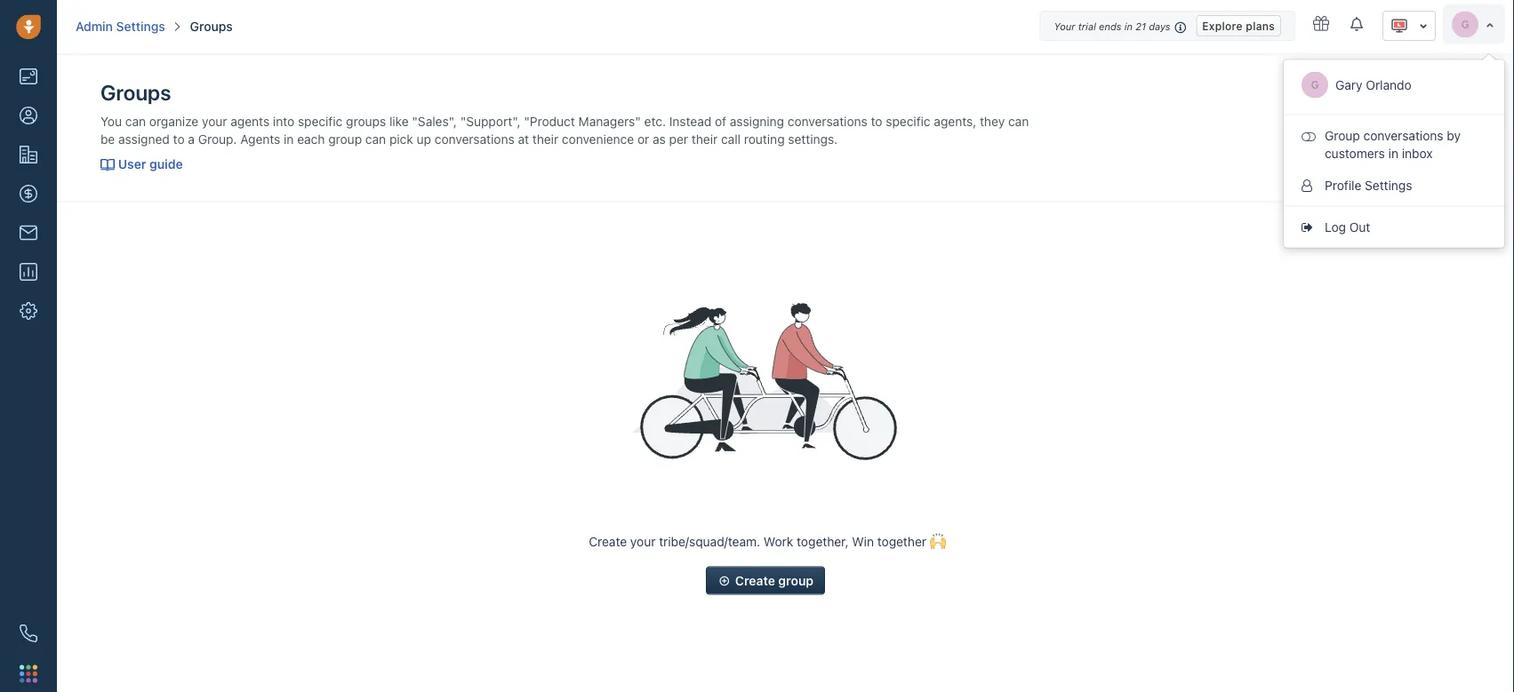 Task type: locate. For each thing, give the bounding box(es) containing it.
inbox
[[1402, 146, 1433, 161]]

freshworks switcher image
[[20, 665, 37, 683]]

create group button
[[706, 567, 825, 595]]

explore
[[1203, 19, 1243, 32]]

2 specific from the left
[[886, 114, 931, 128]]

work
[[764, 534, 794, 549]]

0 horizontal spatial specific
[[298, 114, 343, 128]]

0 horizontal spatial groups
[[100, 80, 171, 105]]

1 horizontal spatial to
[[871, 114, 883, 128]]

0 vertical spatial create
[[589, 534, 627, 549]]

2 their from the left
[[692, 131, 718, 146]]

group down work
[[779, 573, 814, 588]]

in inside group conversations by customers in inbox
[[1389, 146, 1399, 161]]

their down "product
[[533, 131, 559, 146]]

groups for groups you can organize your agents into specific groups like "sales", "support", "product managers" etc. instead of assigning conversations to specific agents, they can be assigned to a group. agents in each group can pick up conversations at their convenience or as per their call routing settings.
[[100, 80, 171, 105]]

groups up you
[[100, 80, 171, 105]]

"product
[[524, 114, 575, 128]]

1 horizontal spatial group
[[779, 573, 814, 588]]

admin settings link
[[76, 18, 165, 36]]

group.
[[198, 131, 237, 146]]

log
[[1325, 220, 1346, 234]]

can up assigned
[[125, 114, 146, 128]]

guide
[[149, 156, 183, 171]]

0 horizontal spatial conversations
[[435, 131, 515, 146]]

0 horizontal spatial in
[[284, 131, 294, 146]]

profile
[[1325, 178, 1362, 193]]

0 horizontal spatial create
[[589, 534, 627, 549]]

group conversations by customers in inbox
[[1325, 128, 1461, 161]]

specific
[[298, 114, 343, 128], [886, 114, 931, 128]]

conversations up settings.
[[788, 114, 868, 128]]

2 horizontal spatial in
[[1389, 146, 1399, 161]]

2 horizontal spatial can
[[1008, 114, 1029, 128]]

to left a
[[173, 131, 185, 146]]

per
[[669, 131, 688, 146]]

or
[[638, 131, 649, 146]]

1 horizontal spatial their
[[692, 131, 718, 146]]

in left inbox
[[1389, 146, 1399, 161]]

create
[[589, 534, 627, 549], [735, 573, 775, 588]]

1 horizontal spatial create
[[735, 573, 775, 588]]

1 vertical spatial groups
[[100, 80, 171, 105]]

into
[[273, 114, 295, 128]]

1 horizontal spatial groups
[[190, 19, 233, 34]]

conversations up inbox
[[1364, 128, 1444, 143]]

specific left agents,
[[886, 114, 931, 128]]

0 vertical spatial your
[[202, 114, 227, 128]]

your
[[202, 114, 227, 128], [630, 534, 656, 549]]

ic_arrow_down image
[[1419, 19, 1428, 32], [1486, 20, 1495, 30]]

group down groups
[[328, 131, 362, 146]]

user o image
[[1302, 179, 1316, 192]]

like
[[389, 114, 409, 128]]

in down into
[[284, 131, 294, 146]]

group inside button
[[779, 573, 814, 588]]

0 horizontal spatial your
[[202, 114, 227, 128]]

their
[[533, 131, 559, 146], [692, 131, 718, 146]]

1 horizontal spatial in
[[1125, 21, 1133, 32]]

to left agents,
[[871, 114, 883, 128]]

group
[[328, 131, 362, 146], [779, 573, 814, 588]]

bell regular image
[[1351, 16, 1365, 32]]

managers"
[[579, 114, 641, 128]]

conversations
[[788, 114, 868, 128], [1364, 128, 1444, 143], [435, 131, 515, 146]]

0 horizontal spatial group
[[328, 131, 362, 146]]

win
[[852, 534, 874, 549]]

conversations down "support",
[[435, 131, 515, 146]]

0 vertical spatial to
[[871, 114, 883, 128]]

"support",
[[460, 114, 521, 128]]

1 vertical spatial group
[[779, 573, 814, 588]]

their down "instead"
[[692, 131, 718, 146]]

in
[[1125, 21, 1133, 32], [284, 131, 294, 146], [1389, 146, 1399, 161]]

"sales",
[[412, 114, 457, 128]]

can down groups
[[365, 131, 386, 146]]

menu containing group conversations by customers in inbox
[[1283, 59, 1506, 249]]

groups
[[190, 19, 233, 34], [100, 80, 171, 105]]

phone element
[[11, 616, 46, 652]]

create for create group
[[735, 573, 775, 588]]

1 vertical spatial to
[[173, 131, 185, 146]]

2 horizontal spatial conversations
[[1364, 128, 1444, 143]]

0 horizontal spatial to
[[173, 131, 185, 146]]

0 vertical spatial group
[[328, 131, 362, 146]]

assigning
[[730, 114, 784, 128]]

in inside groups you can organize your agents into specific groups like "sales", "support", "product managers" etc. instead of assigning conversations to specific agents, they can be assigned to a group. agents in each group can pick up conversations at their convenience or as per their call routing settings.
[[284, 131, 294, 146]]

1 horizontal spatial your
[[630, 534, 656, 549]]

conversations inside group conversations by customers in inbox
[[1364, 128, 1444, 143]]

1 vertical spatial create
[[735, 573, 775, 588]]

create inside button
[[735, 573, 775, 588]]

can
[[125, 114, 146, 128], [1008, 114, 1029, 128], [365, 131, 386, 146]]

each
[[297, 131, 325, 146]]

up
[[417, 131, 431, 146]]

admin settings
[[76, 19, 165, 34]]

your trial ends in 21 days
[[1054, 21, 1171, 32]]

your left "tribe/squad/team."
[[630, 534, 656, 549]]

routing
[[744, 131, 785, 146]]

0 vertical spatial groups
[[190, 19, 233, 34]]

can right they
[[1008, 114, 1029, 128]]

menu
[[1283, 59, 1506, 249]]

profile settings link
[[1284, 169, 1505, 201]]

plans
[[1246, 19, 1275, 32]]

groups inside groups you can organize your agents into specific groups like "sales", "support", "product managers" etc. instead of assigning conversations to specific agents, they can be assigned to a group. agents in each group can pick up conversations at their convenience or as per their call routing settings.
[[100, 80, 171, 105]]

1 their from the left
[[533, 131, 559, 146]]

a
[[188, 131, 195, 146]]

to
[[871, 114, 883, 128], [173, 131, 185, 146]]

group inside groups you can organize your agents into specific groups like "sales", "support", "product managers" etc. instead of assigning conversations to specific agents, they can be assigned to a group. agents in each group can pick up conversations at their convenience or as per their call routing settings.
[[328, 131, 362, 146]]

in left 21
[[1125, 21, 1133, 32]]

0 horizontal spatial their
[[533, 131, 559, 146]]

1 horizontal spatial specific
[[886, 114, 931, 128]]

specific up the each
[[298, 114, 343, 128]]

groups right settings
[[190, 19, 233, 34]]

your up group.
[[202, 114, 227, 128]]

ic_info_icon image
[[1175, 20, 1188, 35]]



Task type: describe. For each thing, give the bounding box(es) containing it.
of
[[715, 114, 727, 128]]

log out
[[1325, 220, 1371, 234]]

phone image
[[20, 625, 37, 643]]

agents
[[231, 114, 270, 128]]

admin
[[76, 19, 113, 34]]

your
[[1054, 21, 1076, 32]]

1 vertical spatial your
[[630, 534, 656, 549]]

user guide link
[[100, 156, 183, 171]]

21
[[1136, 21, 1146, 32]]

1 specific from the left
[[298, 114, 343, 128]]

together
[[878, 534, 927, 549]]

missing translation "unavailable" for locale "en-us" image
[[1391, 17, 1409, 35]]

user
[[118, 156, 146, 171]]

call
[[721, 131, 741, 146]]

out
[[1350, 220, 1371, 234]]

groups for groups
[[190, 19, 233, 34]]

group
[[1325, 128, 1360, 143]]

🙌
[[930, 534, 942, 549]]

trial
[[1078, 21, 1096, 32]]

assigned
[[118, 131, 170, 146]]

explore plans
[[1203, 19, 1275, 32]]

settings
[[1365, 178, 1413, 193]]

log out link
[[1284, 211, 1505, 243]]

explore plans button
[[1196, 15, 1282, 36]]

group conversations by customers in inbox link
[[1284, 120, 1505, 169]]

create group
[[735, 573, 814, 588]]

instead
[[669, 114, 712, 128]]

groups you can organize your agents into specific groups like "sales", "support", "product managers" etc. instead of assigning conversations to specific agents, they can be assigned to a group. agents in each group can pick up conversations at their convenience or as per their call routing settings.
[[100, 80, 1029, 146]]

etc.
[[644, 114, 666, 128]]

be
[[100, 131, 115, 146]]

tribe/squad/team.
[[659, 534, 760, 549]]

agents
[[240, 131, 280, 146]]

sign out image
[[1302, 221, 1316, 233]]

groups
[[346, 114, 386, 128]]

they
[[980, 114, 1005, 128]]

ic_add_segment image
[[718, 571, 732, 592]]

1 horizontal spatial ic_arrow_down image
[[1486, 20, 1495, 30]]

together,
[[797, 534, 849, 549]]

by
[[1447, 128, 1461, 143]]

agents,
[[934, 114, 977, 128]]

user guide icon image
[[100, 159, 115, 171]]

0 horizontal spatial ic_arrow_down image
[[1419, 19, 1428, 32]]

settings.
[[788, 131, 838, 146]]

ends
[[1099, 21, 1122, 32]]

days
[[1149, 21, 1171, 32]]

pick
[[389, 131, 413, 146]]

convenience
[[562, 131, 634, 146]]

1 horizontal spatial conversations
[[788, 114, 868, 128]]

create for create your tribe/squad/team. work together, win together 🙌
[[589, 534, 627, 549]]

create your tribe/squad/team. work together, win together 🙌
[[589, 534, 942, 549]]

you
[[100, 114, 122, 128]]

user guide
[[118, 156, 183, 171]]

profile settings
[[1325, 178, 1413, 193]]

settings
[[116, 19, 165, 34]]

organize
[[149, 114, 199, 128]]

as
[[653, 131, 666, 146]]

0 horizontal spatial can
[[125, 114, 146, 128]]

customers
[[1325, 146, 1385, 161]]

1 horizontal spatial can
[[365, 131, 386, 146]]

at
[[518, 131, 529, 146]]

your inside groups you can organize your agents into specific groups like "sales", "support", "product managers" etc. instead of assigning conversations to specific agents, they can be assigned to a group. agents in each group can pick up conversations at their convenience or as per their call routing settings.
[[202, 114, 227, 128]]



Task type: vqa. For each thing, say whether or not it's contained in the screenshot.
by
yes



